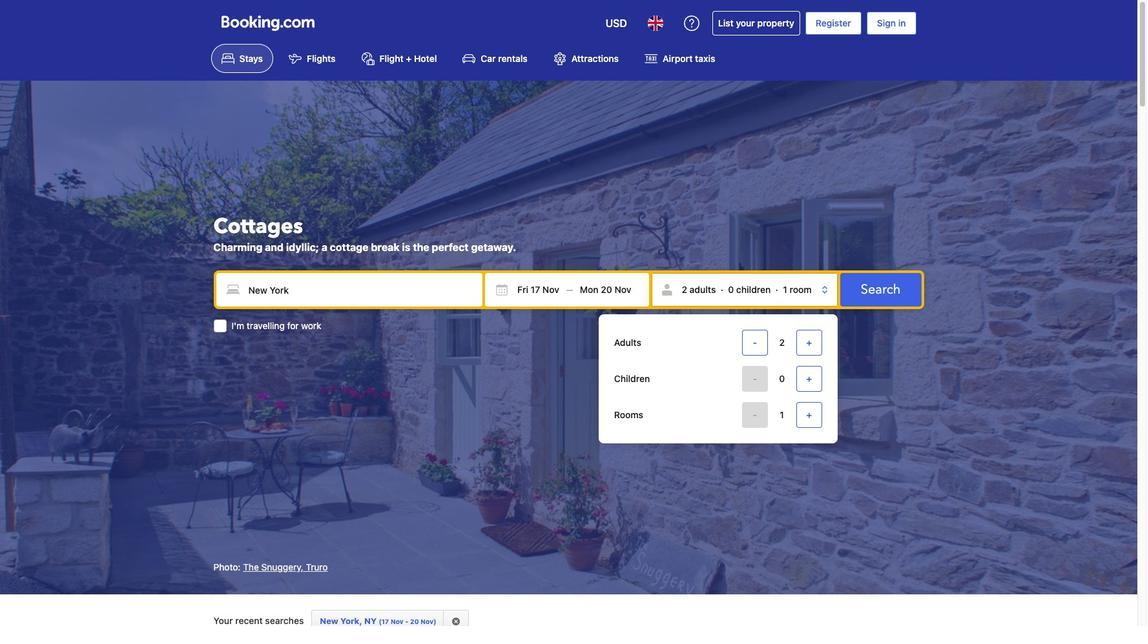 Task type: locate. For each thing, give the bounding box(es) containing it.
2 left adults
[[682, 284, 687, 295]]

2 svg image from the left
[[580, 284, 593, 297]]

+
[[406, 53, 412, 64], [806, 337, 812, 348], [806, 373, 812, 384], [806, 410, 812, 421]]

the
[[243, 562, 259, 573]]

- for 1
[[753, 410, 757, 421]]

usd button
[[598, 8, 635, 39]]

search button
[[840, 273, 921, 307]]

-
[[753, 337, 757, 348], [753, 373, 757, 384], [753, 410, 757, 421], [405, 618, 408, 626]]

nov
[[542, 284, 559, 295], [614, 284, 631, 295], [391, 618, 403, 626]]

- inside (17 nov - 20 nov) link
[[405, 618, 408, 626]]

room
[[790, 284, 812, 295]]

hotel
[[414, 53, 437, 64]]

2 down 2 adults · 0 children · 1 room
[[779, 337, 785, 348]]

0 horizontal spatial 2
[[682, 284, 687, 295]]

cottages charming and idyllic; a cottage break is the perfect getaway.
[[213, 213, 516, 253]]

2 vertical spatial - button
[[742, 403, 768, 428]]

svg image for mon
[[580, 284, 593, 297]]

· right children on the right top
[[775, 284, 778, 295]]

svg image right fri 17 nov
[[580, 284, 593, 297]]

car
[[481, 53, 496, 64]]

1 svg image from the left
[[495, 284, 508, 297]]

2 horizontal spatial nov
[[614, 284, 631, 295]]

nov right "17"
[[542, 284, 559, 295]]

for
[[287, 321, 299, 331]]

1 horizontal spatial svg image
[[580, 284, 593, 297]]

1 horizontal spatial 2
[[779, 337, 785, 348]]

nov right mon on the top right of page
[[614, 284, 631, 295]]

adults
[[614, 337, 641, 348]]

0 vertical spatial 2
[[682, 284, 687, 295]]

3 - button from the top
[[742, 403, 768, 428]]

0 horizontal spatial 0
[[728, 284, 734, 295]]

the
[[413, 242, 429, 253]]

idyllic;
[[286, 242, 319, 253]]

0 vertical spatial 1
[[783, 284, 787, 295]]

and
[[265, 242, 284, 253]]

0 horizontal spatial svg image
[[495, 284, 508, 297]]

usd
[[606, 17, 627, 29]]

1 - button from the top
[[742, 330, 768, 356]]

(17 nov - 20 nov)
[[379, 618, 436, 626]]

+ for children
[[806, 373, 812, 384]]

0 horizontal spatial ·
[[721, 284, 723, 295]]

· right adults
[[721, 284, 723, 295]]

stays link
[[211, 44, 273, 73]]

1 vertical spatial 0
[[779, 373, 785, 384]]

3 + button from the top
[[796, 403, 822, 428]]

1 vertical spatial - button
[[742, 366, 768, 392]]

1
[[783, 284, 787, 295], [780, 410, 784, 421]]

1 vertical spatial + button
[[796, 366, 822, 392]]

svg image for fri
[[495, 284, 508, 297]]

None search field
[[213, 271, 924, 444]]

svg image
[[495, 284, 508, 297], [580, 284, 593, 297]]

0 vertical spatial + button
[[796, 330, 822, 356]]

0
[[728, 284, 734, 295], [779, 373, 785, 384]]

children
[[614, 373, 650, 384]]

mon
[[580, 284, 598, 295]]

sign in
[[877, 17, 906, 28]]

a
[[321, 242, 327, 253]]

attractions
[[571, 53, 619, 64]]

2 - button from the top
[[742, 366, 768, 392]]

0 vertical spatial - button
[[742, 330, 768, 356]]

1 · from the left
[[721, 284, 723, 295]]

i'm
[[232, 321, 244, 331]]

+ for rooms
[[806, 410, 812, 421]]

property
[[757, 17, 794, 28]]

- button
[[742, 330, 768, 356], [742, 366, 768, 392], [742, 403, 768, 428]]

flight
[[379, 53, 403, 64]]

sign in link
[[867, 12, 916, 35]]

1 + button from the top
[[796, 330, 822, 356]]

20
[[606, 278, 613, 285], [601, 284, 612, 295], [410, 618, 419, 626]]

2
[[682, 284, 687, 295], [779, 337, 785, 348]]

1 horizontal spatial ·
[[775, 284, 778, 295]]

is
[[402, 242, 410, 253]]

2 + button from the top
[[796, 366, 822, 392]]

nov right the (17
[[391, 618, 403, 626]]

(17 nov - 20 nov) link
[[312, 611, 444, 626]]

1 vertical spatial 2
[[779, 337, 785, 348]]

booking.com online hotel reservations image
[[221, 16, 314, 31]]

svg image left fri at the top left
[[495, 284, 508, 297]]

sign
[[877, 17, 896, 28]]

rooms
[[614, 410, 643, 421]]

·
[[721, 284, 723, 295], [775, 284, 778, 295]]

+ for adults
[[806, 337, 812, 348]]

none search field containing search
[[213, 271, 924, 444]]

Please type your destination search field
[[216, 273, 482, 307]]

2 vertical spatial + button
[[796, 403, 822, 428]]

+ button
[[796, 330, 822, 356], [796, 366, 822, 392], [796, 403, 822, 428]]

the snuggery, truro link
[[243, 562, 328, 573]]

- for 0
[[753, 373, 757, 384]]

list your property link
[[712, 11, 800, 36]]

1 horizontal spatial nov
[[542, 284, 559, 295]]

flight + hotel
[[379, 53, 437, 64]]



Task type: vqa. For each thing, say whether or not it's contained in the screenshot.
You associated with How do I find the cheapest flights on Booking.com?
no



Task type: describe. For each thing, give the bounding box(es) containing it.
airport taxis
[[663, 53, 715, 64]]

list your property
[[718, 17, 794, 28]]

+ button for 1
[[796, 403, 822, 428]]

0 vertical spatial 0
[[728, 284, 734, 295]]

car rentals link
[[452, 44, 538, 73]]

new york,&nbsp;ny
 - remove this item from your recent searches image
[[451, 617, 461, 626]]

i'm travelling for work
[[232, 321, 321, 331]]

travelling
[[247, 321, 285, 331]]

getaway.
[[471, 242, 516, 253]]

register
[[816, 17, 851, 28]]

fri 17 nov
[[517, 284, 559, 295]]

list
[[718, 17, 734, 28]]

nov)
[[421, 618, 436, 626]]

perfect
[[432, 242, 469, 253]]

search
[[861, 281, 901, 299]]

mon 20 nov
[[580, 284, 631, 295]]

cottage
[[330, 242, 368, 253]]

- button for 2
[[742, 330, 768, 356]]

- button for 1
[[742, 403, 768, 428]]

1 horizontal spatial 0
[[779, 373, 785, 384]]

car rentals
[[481, 53, 527, 64]]

flights
[[307, 53, 336, 64]]

(17
[[379, 618, 389, 626]]

cottages
[[213, 213, 303, 241]]

flight + hotel link
[[351, 44, 447, 73]]

2 adults · 0 children · 1 room
[[682, 284, 812, 295]]

nov for mon 20 nov
[[614, 284, 631, 295]]

+ button for 0
[[796, 366, 822, 392]]

photo:
[[213, 562, 241, 573]]

- for 2
[[753, 337, 757, 348]]

register link
[[805, 12, 861, 35]]

airport
[[663, 53, 693, 64]]

- button for 0
[[742, 366, 768, 392]]

0 horizontal spatial nov
[[391, 618, 403, 626]]

2 · from the left
[[775, 284, 778, 295]]

children
[[736, 284, 771, 295]]

photo: the snuggery, truro
[[213, 562, 328, 573]]

your
[[736, 17, 755, 28]]

stays
[[239, 53, 263, 64]]

charming
[[213, 242, 262, 253]]

nov for fri 17 nov
[[542, 284, 559, 295]]

17
[[531, 284, 540, 295]]

taxis
[[695, 53, 715, 64]]

work
[[301, 321, 321, 331]]

adults
[[690, 284, 716, 295]]

rentals
[[498, 53, 527, 64]]

1 vertical spatial 1
[[780, 410, 784, 421]]

2 for 2 adults · 0 children · 1 room
[[682, 284, 687, 295]]

airport taxis link
[[634, 44, 726, 73]]

2 for 2
[[779, 337, 785, 348]]

break
[[371, 242, 400, 253]]

attractions link
[[543, 44, 629, 73]]

fri
[[517, 284, 528, 295]]

flights link
[[278, 44, 346, 73]]

in
[[898, 17, 906, 28]]

truro
[[306, 562, 328, 573]]

snuggery,
[[261, 562, 303, 573]]

+ button for 2
[[796, 330, 822, 356]]



